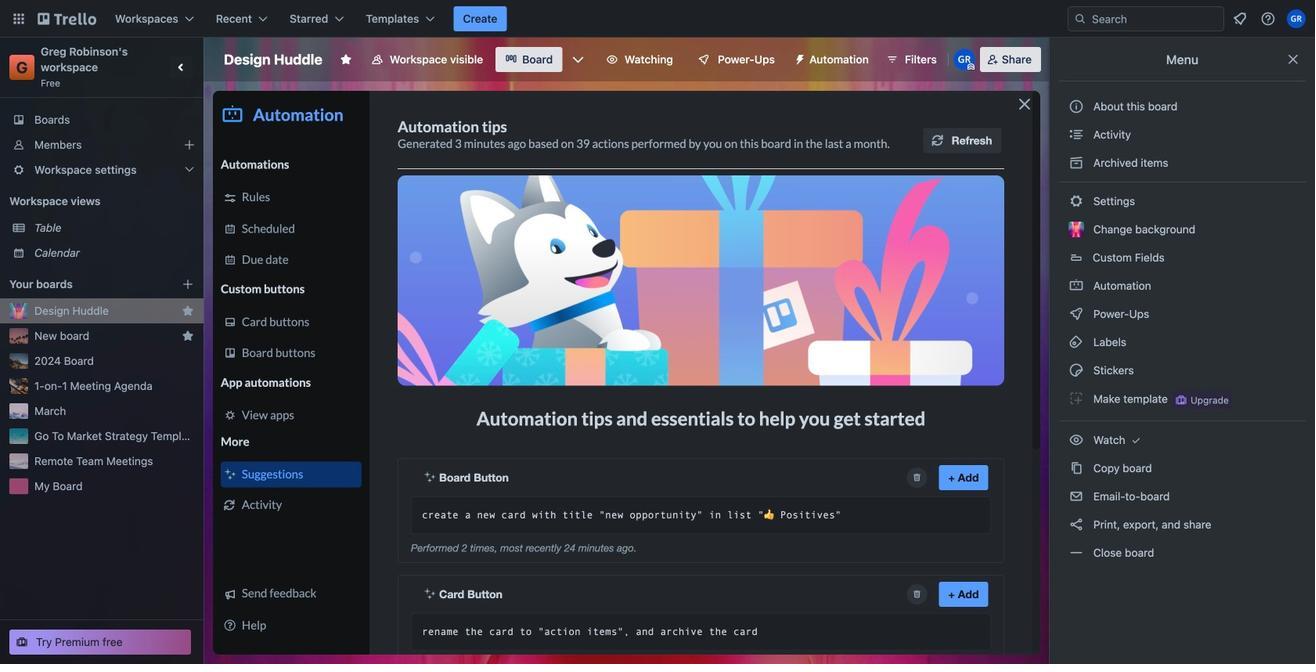 Task type: describe. For each thing, give the bounding box(es) containing it.
this member is an admin of this board. image
[[968, 63, 975, 70]]

1 starred icon image from the top
[[182, 305, 194, 317]]

customize views image
[[570, 52, 586, 67]]

greg robinson (gregrobinson96) image
[[1287, 9, 1306, 28]]

search image
[[1074, 13, 1087, 25]]

open information menu image
[[1261, 11, 1276, 27]]

add board image
[[182, 278, 194, 291]]

2 starred icon image from the top
[[182, 330, 194, 342]]

primary element
[[0, 0, 1316, 38]]

Search field
[[1087, 8, 1224, 30]]



Task type: vqa. For each thing, say whether or not it's contained in the screenshot.
related
no



Task type: locate. For each thing, give the bounding box(es) containing it.
star or unstar board image
[[340, 53, 352, 66]]

0 vertical spatial starred icon image
[[182, 305, 194, 317]]

0 notifications image
[[1231, 9, 1250, 28]]

workspace navigation collapse icon image
[[171, 56, 193, 78]]

your boards with 8 items element
[[9, 275, 158, 294]]

sm image
[[1069, 127, 1085, 143], [1069, 278, 1085, 294], [1069, 391, 1085, 406], [1069, 432, 1085, 448], [1129, 432, 1144, 448], [1069, 460, 1085, 476]]

sm image
[[788, 47, 810, 69], [1069, 155, 1085, 171], [1069, 193, 1085, 209], [1069, 306, 1085, 322], [1069, 334, 1085, 350], [1069, 363, 1085, 378], [1069, 489, 1085, 504], [1069, 517, 1085, 533], [1069, 545, 1085, 561]]

greg robinson (gregrobinson96) image
[[954, 49, 976, 70]]

1 vertical spatial starred icon image
[[182, 330, 194, 342]]

back to home image
[[38, 6, 96, 31]]

Board name text field
[[216, 47, 330, 72]]

starred icon image
[[182, 305, 194, 317], [182, 330, 194, 342]]



